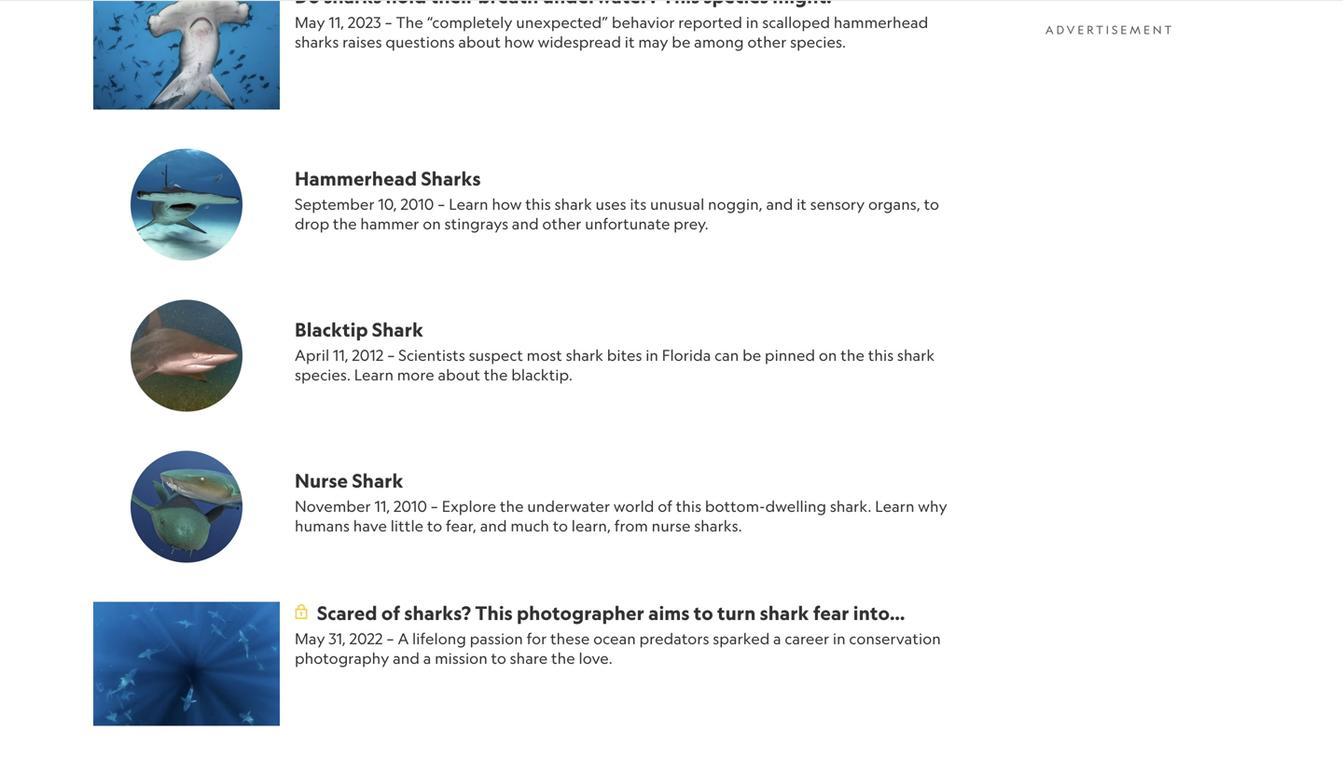 Task type: vqa. For each thing, say whether or not it's contained in the screenshot.
middle 'this'
yes



Task type: describe. For each thing, give the bounding box(es) containing it.
into
[[854, 601, 890, 625]]

little
[[391, 517, 424, 535]]

how inside the learn how this shark uses its unusual noggin, and it sensory organs, to drop the hammer on stingrays and other unfortunate prey.
[[492, 195, 522, 213]]

photography
[[295, 650, 390, 668]]

learn inside scientists suspect most shark bites in florida can be pinned on the this shark species. learn more about the blacktip.
[[354, 366, 394, 384]]

share
[[510, 650, 548, 668]]

in inside a lifelong passion for these ocean predators sparked a career in conservation photography and a mission to share the love.
[[833, 630, 846, 648]]

explore
[[442, 498, 497, 516]]

about inside scientists suspect most shark bites in florida can be pinned on the this shark species. learn more about the blacktip.
[[438, 366, 481, 384]]

most
[[527, 346, 563, 365]]

blacktip
[[295, 318, 368, 341]]

much
[[511, 517, 550, 535]]

in for reported
[[746, 13, 759, 31]]

september 10, 2010 –
[[295, 195, 449, 213]]

suspect
[[469, 346, 524, 365]]

shark for blacktip shark
[[372, 318, 424, 341]]

the inside explore the underwater world of this bottom-dwelling shark. learn why humans have little to fear, and much to learn, from nurse sharks.
[[500, 498, 524, 516]]

ocean
[[594, 630, 636, 648]]

pinned
[[765, 346, 816, 365]]

photographer
[[517, 601, 645, 625]]

widespread
[[538, 32, 622, 51]]

can
[[715, 346, 740, 365]]

organs,
[[869, 195, 921, 213]]

to down underwater
[[553, 517, 568, 535]]

sharks
[[421, 166, 481, 190]]

be inside scientists suspect most shark bites in florida can be pinned on the this shark species. learn more about the blacktip.
[[743, 346, 762, 365]]

other inside the "completely unexpected" behavior reported in scalloped hammerhead sharks raises questions about how widespread it may be among other species.
[[748, 32, 787, 51]]

why
[[919, 498, 948, 516]]

scared of sharks? this photographer aims to turn shark fear into fascination
[[295, 601, 890, 648]]

among
[[695, 32, 744, 51]]

2022
[[350, 630, 383, 648]]

the right pinned in the top right of the page
[[841, 346, 865, 365]]

lifelong
[[413, 630, 467, 648]]

raises
[[343, 32, 382, 51]]

31,
[[329, 630, 346, 648]]

may
[[639, 32, 669, 51]]

other inside the learn how this shark uses its unusual noggin, and it sensory organs, to drop the hammer on stingrays and other unfortunate prey.
[[543, 215, 582, 233]]

– for blacktip
[[387, 346, 395, 365]]

nurse
[[652, 517, 691, 535]]

passion
[[470, 630, 523, 648]]

1 vertical spatial a
[[423, 650, 432, 668]]

species. inside the "completely unexpected" behavior reported in scalloped hammerhead sharks raises questions about how widespread it may be among other species.
[[791, 32, 847, 51]]

dwelling
[[766, 498, 827, 516]]

bottom-
[[705, 498, 766, 516]]

world
[[614, 498, 655, 516]]

on inside the learn how this shark uses its unusual noggin, and it sensory organs, to drop the hammer on stingrays and other unfortunate prey.
[[423, 215, 441, 233]]

career
[[785, 630, 830, 648]]

fear
[[814, 601, 850, 625]]

september
[[295, 195, 375, 213]]

underwater
[[528, 498, 611, 516]]

these
[[551, 630, 590, 648]]

uses
[[596, 195, 627, 213]]

learn inside the learn how this shark uses its unusual noggin, and it sensory organs, to drop the hammer on stingrays and other unfortunate prey.
[[449, 195, 489, 213]]

learn,
[[572, 517, 611, 535]]

blacktip shark
[[295, 318, 424, 341]]

its
[[630, 195, 647, 213]]

it inside the "completely unexpected" behavior reported in scalloped hammerhead sharks raises questions about how widespread it may be among other species.
[[625, 32, 635, 51]]

reported
[[679, 13, 743, 31]]

april 11, 2012 –
[[295, 346, 399, 365]]

sharks
[[295, 32, 339, 51]]

may 31, 2022 –
[[295, 630, 398, 648]]

10,
[[378, 195, 397, 213]]

november
[[295, 498, 371, 516]]

"completely
[[427, 13, 513, 31]]

hammerhead
[[295, 166, 417, 190]]

of inside scared of sharks? this photographer aims to turn shark fear into fascination
[[382, 601, 401, 625]]

11, for blacktip
[[333, 346, 349, 365]]

blacktip.
[[512, 366, 573, 384]]

this inside the learn how this shark uses its unusual noggin, and it sensory organs, to drop the hammer on stingrays and other unfortunate prey.
[[526, 195, 551, 213]]

humans
[[295, 517, 350, 535]]

learn inside explore the underwater world of this bottom-dwelling shark. learn why humans have little to fear, and much to learn, from nurse sharks.
[[876, 498, 915, 516]]

love.
[[579, 650, 613, 668]]

hammerhead
[[834, 13, 929, 31]]

mission
[[435, 650, 488, 668]]

nurse shark
[[295, 469, 404, 493]]

the down suspect
[[484, 366, 508, 384]]

and inside a lifelong passion for these ocean predators sparked a career in conservation photography and a mission to share the love.
[[393, 650, 420, 668]]

questions
[[386, 32, 455, 51]]

conservation
[[850, 630, 942, 648]]

for
[[527, 630, 547, 648]]

it inside the learn how this shark uses its unusual noggin, and it sensory organs, to drop the hammer on stingrays and other unfortunate prey.
[[797, 195, 807, 213]]

may 11, 2023 –
[[295, 13, 396, 31]]



Task type: locate. For each thing, give the bounding box(es) containing it.
1 vertical spatial 2010
[[394, 498, 427, 516]]

drop
[[295, 215, 330, 233]]

this inside scientists suspect most shark bites in florida can be pinned on the this shark species. learn more about the blacktip.
[[869, 346, 894, 365]]

11,
[[329, 13, 345, 31], [333, 346, 349, 365], [375, 498, 390, 516]]

11, up sharks
[[329, 13, 345, 31]]

0 horizontal spatial this
[[526, 195, 551, 213]]

learn how this shark uses its unusual noggin, and it sensory organs, to drop the hammer on stingrays and other unfortunate prey.
[[295, 195, 940, 233]]

0 vertical spatial it
[[625, 32, 635, 51]]

1 horizontal spatial in
[[746, 13, 759, 31]]

2010
[[401, 195, 434, 213], [394, 498, 427, 516]]

0 vertical spatial may
[[295, 13, 325, 31]]

– left explore
[[431, 498, 439, 516]]

hammer
[[361, 215, 420, 233]]

how inside the "completely unexpected" behavior reported in scalloped hammerhead sharks raises questions about how widespread it may be among other species.
[[505, 32, 535, 51]]

about down "completely
[[459, 32, 501, 51]]

– down sharks
[[438, 195, 446, 213]]

about
[[459, 32, 501, 51], [438, 366, 481, 384]]

0 vertical spatial other
[[748, 32, 787, 51]]

to inside the learn how this shark uses its unusual noggin, and it sensory organs, to drop the hammer on stingrays and other unfortunate prey.
[[925, 195, 940, 213]]

november 11, 2010 –
[[295, 498, 442, 516]]

to
[[925, 195, 940, 213], [427, 517, 443, 535], [553, 517, 568, 535], [694, 601, 714, 625], [491, 650, 507, 668]]

aims
[[649, 601, 690, 625]]

shark up 2012
[[372, 318, 424, 341]]

0 vertical spatial about
[[459, 32, 501, 51]]

unexpected"
[[516, 13, 609, 31]]

the up much
[[500, 498, 524, 516]]

it
[[625, 32, 635, 51], [797, 195, 807, 213]]

0 vertical spatial this
[[526, 195, 551, 213]]

behavior
[[612, 13, 675, 31]]

in for bites
[[646, 346, 659, 365]]

on
[[423, 215, 441, 233], [819, 346, 838, 365]]

other left 'unfortunate'
[[543, 215, 582, 233]]

11, for nurse
[[375, 498, 390, 516]]

be
[[672, 32, 691, 51], [743, 346, 762, 365]]

this right pinned in the top right of the page
[[869, 346, 894, 365]]

species. inside scientists suspect most shark bites in florida can be pinned on the this shark species. learn more about the blacktip.
[[295, 366, 351, 384]]

shark inside scared of sharks? this photographer aims to turn shark fear into fascination
[[760, 601, 810, 625]]

nurse
[[295, 469, 348, 493]]

0 horizontal spatial a
[[423, 650, 432, 668]]

of inside explore the underwater world of this bottom-dwelling shark. learn why humans have little to fear, and much to learn, from nurse sharks.
[[658, 498, 673, 516]]

bites
[[607, 346, 643, 365]]

on right hammer
[[423, 215, 441, 233]]

other
[[748, 32, 787, 51], [543, 215, 582, 233]]

1 horizontal spatial of
[[658, 498, 673, 516]]

– left 'a'
[[387, 630, 395, 648]]

the inside the learn how this shark uses its unusual noggin, and it sensory organs, to drop the hammer on stingrays and other unfortunate prey.
[[333, 215, 357, 233]]

1 vertical spatial 11,
[[333, 346, 349, 365]]

noggin,
[[708, 195, 763, 213]]

fascination
[[295, 624, 394, 648]]

species. down april
[[295, 366, 351, 384]]

– for hammerhead
[[438, 195, 446, 213]]

sharks?
[[404, 601, 471, 625]]

to inside scared of sharks? this photographer aims to turn shark fear into fascination
[[694, 601, 714, 625]]

species.
[[791, 32, 847, 51], [295, 366, 351, 384]]

– for nurse
[[431, 498, 439, 516]]

learn down 2012
[[354, 366, 394, 384]]

1 vertical spatial of
[[382, 601, 401, 625]]

0 horizontal spatial be
[[672, 32, 691, 51]]

this left uses
[[526, 195, 551, 213]]

1 vertical spatial other
[[543, 215, 582, 233]]

a left career
[[774, 630, 782, 648]]

a lifelong passion for these ocean predators sparked a career in conservation photography and a mission to share the love.
[[295, 630, 942, 668]]

learn up stingrays on the top
[[449, 195, 489, 213]]

2 vertical spatial learn
[[876, 498, 915, 516]]

florida
[[662, 346, 712, 365]]

0 vertical spatial learn
[[449, 195, 489, 213]]

1 vertical spatial it
[[797, 195, 807, 213]]

2010 for shark
[[394, 498, 427, 516]]

– left the
[[385, 13, 393, 31]]

this up nurse
[[676, 498, 702, 516]]

– right 2012
[[387, 346, 395, 365]]

2010 right 10,
[[401, 195, 434, 213]]

a down 'lifelong'
[[423, 650, 432, 668]]

species. down scalloped
[[791, 32, 847, 51]]

sharks.
[[695, 517, 743, 535]]

1 horizontal spatial on
[[819, 346, 838, 365]]

1 may from the top
[[295, 13, 325, 31]]

11, up have
[[375, 498, 390, 516]]

have
[[353, 517, 387, 535]]

of
[[658, 498, 673, 516], [382, 601, 401, 625]]

0 vertical spatial be
[[672, 32, 691, 51]]

learn left why
[[876, 498, 915, 516]]

stingrays
[[445, 215, 509, 233]]

a
[[398, 630, 409, 648]]

explore the underwater world of this bottom-dwelling shark. learn why humans have little to fear, and much to learn, from nurse sharks.
[[295, 498, 948, 535]]

2010 up the little
[[394, 498, 427, 516]]

1 vertical spatial about
[[438, 366, 481, 384]]

to down passion
[[491, 650, 507, 668]]

the "completely unexpected" behavior reported in scalloped hammerhead sharks raises questions about how widespread it may be among other species.
[[295, 13, 929, 51]]

0 vertical spatial how
[[505, 32, 535, 51]]

2 vertical spatial in
[[833, 630, 846, 648]]

in down fear
[[833, 630, 846, 648]]

2 horizontal spatial this
[[869, 346, 894, 365]]

and right stingrays on the top
[[512, 215, 539, 233]]

scalloped
[[763, 13, 831, 31]]

may left 31,
[[295, 630, 325, 648]]

it left may
[[625, 32, 635, 51]]

shark
[[555, 195, 592, 213], [566, 346, 604, 365], [898, 346, 935, 365], [760, 601, 810, 625]]

in
[[746, 13, 759, 31], [646, 346, 659, 365], [833, 630, 846, 648]]

it left sensory
[[797, 195, 807, 213]]

other down scalloped
[[748, 32, 787, 51]]

2 horizontal spatial learn
[[876, 498, 915, 516]]

and down 'a'
[[393, 650, 420, 668]]

of up nurse
[[658, 498, 673, 516]]

1 vertical spatial be
[[743, 346, 762, 365]]

this
[[526, 195, 551, 213], [869, 346, 894, 365], [676, 498, 702, 516]]

0 vertical spatial in
[[746, 13, 759, 31]]

more
[[397, 366, 435, 384]]

2 vertical spatial this
[[676, 498, 702, 516]]

1 vertical spatial on
[[819, 346, 838, 365]]

2 may from the top
[[295, 630, 325, 648]]

1 horizontal spatial be
[[743, 346, 762, 365]]

0 horizontal spatial it
[[625, 32, 635, 51]]

1 horizontal spatial a
[[774, 630, 782, 648]]

how up stingrays on the top
[[492, 195, 522, 213]]

to left fear, on the left
[[427, 517, 443, 535]]

about inside the "completely unexpected" behavior reported in scalloped hammerhead sharks raises questions about how widespread it may be among other species.
[[459, 32, 501, 51]]

how
[[505, 32, 535, 51], [492, 195, 522, 213]]

sparked
[[713, 630, 770, 648]]

and
[[767, 195, 794, 213], [512, 215, 539, 233], [480, 517, 507, 535], [393, 650, 420, 668]]

0 vertical spatial species.
[[791, 32, 847, 51]]

0 vertical spatial on
[[423, 215, 441, 233]]

the inside a lifelong passion for these ocean predators sparked a career in conservation photography and a mission to share the love.
[[552, 650, 576, 668]]

0 vertical spatial 11,
[[329, 13, 345, 31]]

fear,
[[446, 517, 477, 535]]

1 vertical spatial may
[[295, 630, 325, 648]]

in inside scientists suspect most shark bites in florida can be pinned on the this shark species. learn more about the blacktip.
[[646, 346, 659, 365]]

0 vertical spatial of
[[658, 498, 673, 516]]

from
[[615, 517, 649, 535]]

scared
[[317, 601, 378, 625]]

0 horizontal spatial on
[[423, 215, 441, 233]]

be right may
[[672, 32, 691, 51]]

may for a lifelong passion for these ocean predators sparked a career in conservation photography and a mission to share the love.
[[295, 630, 325, 648]]

hammerhead sharks
[[295, 166, 481, 190]]

0 horizontal spatial other
[[543, 215, 582, 233]]

0 vertical spatial a
[[774, 630, 782, 648]]

this
[[475, 601, 513, 625]]

11, left 2012
[[333, 346, 349, 365]]

1 horizontal spatial other
[[748, 32, 787, 51]]

a
[[774, 630, 782, 648], [423, 650, 432, 668]]

about down scientists
[[438, 366, 481, 384]]

the
[[396, 13, 424, 31]]

1 vertical spatial in
[[646, 346, 659, 365]]

0 horizontal spatial species.
[[295, 366, 351, 384]]

0 vertical spatial shark
[[372, 318, 424, 341]]

2023
[[348, 13, 381, 31]]

–
[[385, 13, 393, 31], [438, 195, 446, 213], [387, 346, 395, 365], [431, 498, 439, 516], [387, 630, 395, 648]]

scientists suspect most shark bites in florida can be pinned on the this shark species. learn more about the blacktip.
[[295, 346, 935, 384]]

0 horizontal spatial learn
[[354, 366, 394, 384]]

and inside explore the underwater world of this bottom-dwelling shark. learn why humans have little to fear, and much to learn, from nurse sharks.
[[480, 517, 507, 535]]

1 vertical spatial how
[[492, 195, 522, 213]]

in right bites at the top left of page
[[646, 346, 659, 365]]

and right the "noggin,"
[[767, 195, 794, 213]]

of up 'a'
[[382, 601, 401, 625]]

shark
[[372, 318, 424, 341], [352, 469, 404, 493]]

in right reported
[[746, 13, 759, 31]]

the down september
[[333, 215, 357, 233]]

this inside explore the underwater world of this bottom-dwelling shark. learn why humans have little to fear, and much to learn, from nurse sharks.
[[676, 498, 702, 516]]

be inside the "completely unexpected" behavior reported in scalloped hammerhead sharks raises questions about how widespread it may be among other species.
[[672, 32, 691, 51]]

to inside a lifelong passion for these ocean predators sparked a career in conservation photography and a mission to share the love.
[[491, 650, 507, 668]]

to right organs,
[[925, 195, 940, 213]]

1 vertical spatial learn
[[354, 366, 394, 384]]

0 horizontal spatial in
[[646, 346, 659, 365]]

prey.
[[674, 215, 709, 233]]

shark.
[[830, 498, 872, 516]]

1 vertical spatial this
[[869, 346, 894, 365]]

in inside the "completely unexpected" behavior reported in scalloped hammerhead sharks raises questions about how widespread it may be among other species.
[[746, 13, 759, 31]]

on inside scientists suspect most shark bites in florida can be pinned on the this shark species. learn more about the blacktip.
[[819, 346, 838, 365]]

turn
[[718, 601, 756, 625]]

0 vertical spatial 2010
[[401, 195, 434, 213]]

unfortunate
[[585, 215, 671, 233]]

1 vertical spatial species.
[[295, 366, 351, 384]]

may for the "completely unexpected" behavior reported in scalloped hammerhead sharks raises questions about how widespread it may be among other species.
[[295, 13, 325, 31]]

may
[[295, 13, 325, 31], [295, 630, 325, 648]]

1 horizontal spatial it
[[797, 195, 807, 213]]

2 vertical spatial 11,
[[375, 498, 390, 516]]

1 vertical spatial shark
[[352, 469, 404, 493]]

shark for nurse shark
[[352, 469, 404, 493]]

on right pinned in the top right of the page
[[819, 346, 838, 365]]

april
[[295, 346, 330, 365]]

2010 for sharks
[[401, 195, 434, 213]]

to left 'turn'
[[694, 601, 714, 625]]

shark inside the learn how this shark uses its unusual noggin, and it sensory organs, to drop the hammer on stingrays and other unfortunate prey.
[[555, 195, 592, 213]]

the down these
[[552, 650, 576, 668]]

unusual
[[650, 195, 705, 213]]

predators
[[640, 630, 710, 648]]

1 horizontal spatial species.
[[791, 32, 847, 51]]

may up sharks
[[295, 13, 325, 31]]

scientists
[[399, 346, 466, 365]]

how down unexpected"
[[505, 32, 535, 51]]

1 horizontal spatial this
[[676, 498, 702, 516]]

2012
[[352, 346, 384, 365]]

shark up the "november 11, 2010 –"
[[352, 469, 404, 493]]

and down explore
[[480, 517, 507, 535]]

0 horizontal spatial of
[[382, 601, 401, 625]]

2 horizontal spatial in
[[833, 630, 846, 648]]

sensory
[[811, 195, 865, 213]]

the
[[333, 215, 357, 233], [841, 346, 865, 365], [484, 366, 508, 384], [500, 498, 524, 516], [552, 650, 576, 668]]

be right can
[[743, 346, 762, 365]]

1 horizontal spatial learn
[[449, 195, 489, 213]]



